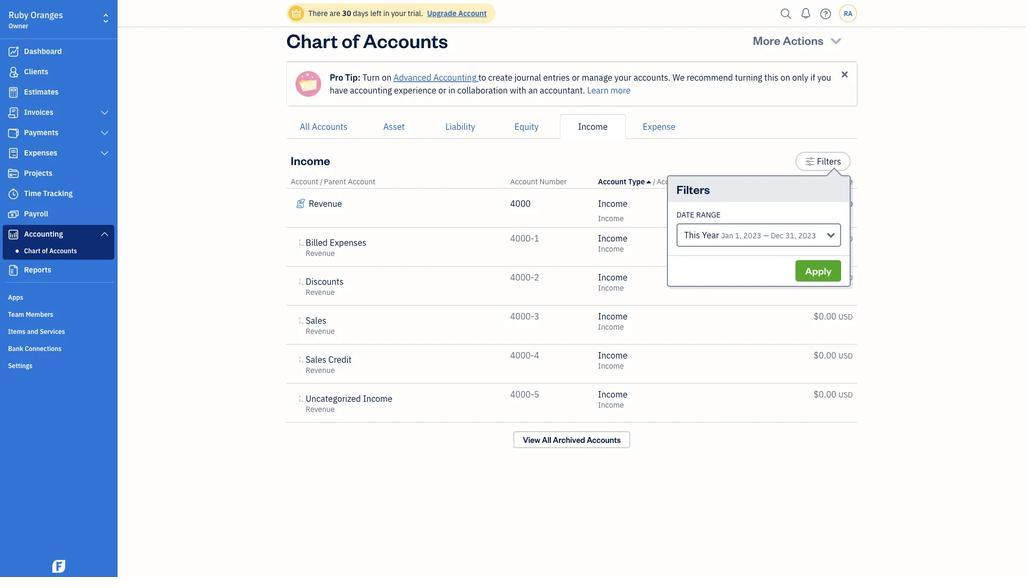 Task type: vqa. For each thing, say whether or not it's contained in the screenshot.
Owner
yes



Task type: locate. For each thing, give the bounding box(es) containing it.
1 vertical spatial or
[[438, 85, 446, 96]]

sales down discounts revenue
[[306, 315, 326, 326]]

4000- down 4000-1
[[510, 272, 534, 283]]

to
[[478, 72, 486, 83]]

account for account type
[[598, 177, 626, 187]]

income
[[578, 121, 608, 132], [291, 153, 330, 168], [598, 198, 628, 209], [598, 213, 624, 223], [598, 233, 628, 244], [598, 244, 624, 254], [598, 272, 628, 283], [598, 283, 624, 293], [598, 311, 628, 322], [598, 322, 624, 332], [598, 350, 628, 361], [598, 361, 624, 371], [598, 389, 628, 400], [363, 393, 392, 404], [598, 400, 624, 410]]

2 chevron large down image from the top
[[100, 230, 110, 238]]

4 $0.00 from the top
[[814, 311, 836, 322]]

1 horizontal spatial all
[[542, 435, 551, 445]]

2023 right "31,"
[[798, 231, 816, 240]]

chart down there
[[286, 27, 338, 53]]

1 horizontal spatial expenses
[[330, 237, 367, 248]]

0 horizontal spatial in
[[383, 8, 389, 18]]

accounting link
[[3, 225, 114, 244]]

usd for 3
[[838, 312, 853, 322]]

/ right caretup image
[[653, 177, 656, 187]]

more
[[611, 85, 631, 96]]

sales for sales credit
[[306, 354, 326, 365]]

1 vertical spatial expenses
[[330, 237, 367, 248]]

and
[[27, 327, 38, 336]]

estimates link
[[3, 83, 114, 102]]

/
[[320, 177, 323, 187], [653, 177, 656, 187]]

1 vertical spatial chevron large down image
[[100, 230, 110, 238]]

type left caretup image
[[628, 177, 645, 187]]

chart up the reports
[[24, 246, 40, 255]]

your left trial.
[[391, 8, 406, 18]]

chevron large down image
[[100, 129, 110, 137], [100, 230, 110, 238]]

or down advanced accounting link
[[438, 85, 446, 96]]

sub
[[686, 177, 699, 187]]

4000- down 4000-4
[[510, 389, 534, 400]]

5 4000- from the top
[[510, 389, 534, 400]]

0 horizontal spatial chart
[[24, 246, 40, 255]]

1 horizontal spatial your
[[614, 72, 631, 83]]

account right caretup image
[[657, 177, 684, 187]]

account left parent at the top left of the page
[[291, 177, 318, 187]]

pro
[[330, 72, 343, 83]]

chart of accounts
[[286, 27, 448, 53], [24, 246, 77, 255]]

revenue inside discounts revenue
[[306, 287, 335, 297]]

1 vertical spatial filters
[[677, 181, 710, 197]]

left
[[370, 8, 381, 18]]

your for trial.
[[391, 8, 406, 18]]

usd for 4
[[838, 351, 853, 361]]

of up the reports
[[42, 246, 48, 255]]

number
[[540, 177, 567, 187]]

1 horizontal spatial on
[[781, 72, 790, 83]]

chevron large down image up chart of accounts link
[[100, 230, 110, 238]]

chart of accounts down the accounting link
[[24, 246, 77, 255]]

0 horizontal spatial of
[[42, 246, 48, 255]]

accounts down there are 30 days left in your trial. upgrade account
[[363, 27, 448, 53]]

balance
[[826, 177, 853, 187]]

settings
[[8, 361, 33, 370]]

accounting
[[350, 85, 392, 96]]

0 vertical spatial expenses
[[24, 148, 57, 158]]

1 vertical spatial chart
[[24, 246, 40, 255]]

4000-5
[[510, 389, 539, 400]]

1 vertical spatial all
[[542, 435, 551, 445]]

6 usd from the top
[[838, 390, 853, 400]]

parent
[[324, 177, 346, 187]]

0 horizontal spatial /
[[320, 177, 323, 187]]

1 sales from the top
[[306, 315, 326, 326]]

1 type from the left
[[628, 177, 645, 187]]

reports
[[24, 265, 51, 275]]

projects link
[[3, 164, 114, 183]]

account up 4000
[[510, 177, 538, 187]]

money image
[[7, 209, 20, 220]]

on right this at top
[[781, 72, 790, 83]]

0 horizontal spatial all
[[300, 121, 310, 132]]

accounts.
[[633, 72, 670, 83]]

chevron large down image up projects link
[[100, 149, 110, 158]]

apps link
[[3, 289, 114, 305]]

$0.00 for 5
[[814, 389, 836, 400]]

2
[[534, 272, 539, 283]]

you
[[817, 72, 831, 83]]

account right parent at the top left of the page
[[348, 177, 375, 187]]

filters up "date range"
[[677, 181, 710, 197]]

income income
[[598, 198, 628, 223], [598, 233, 628, 254], [598, 272, 628, 293], [598, 311, 628, 332], [598, 350, 628, 371], [598, 389, 628, 410]]

1 horizontal spatial in
[[448, 85, 455, 96]]

revenue up uncategorized
[[306, 365, 335, 375]]

2 sales from the top
[[306, 354, 326, 365]]

accounts inside button
[[312, 121, 348, 132]]

filters inside dropdown button
[[817, 156, 841, 167]]

invoices link
[[3, 103, 114, 122]]

1 horizontal spatial filters
[[817, 156, 841, 167]]

3 usd from the top
[[838, 273, 853, 283]]

0 horizontal spatial 2023
[[743, 231, 761, 240]]

asset button
[[361, 114, 427, 139]]

of down 30
[[342, 27, 359, 53]]

chart inside main element
[[24, 246, 40, 255]]

or up accountant.
[[572, 72, 580, 83]]

0 vertical spatial chart
[[286, 27, 338, 53]]

items and services link
[[3, 323, 114, 339]]

accounting
[[433, 72, 476, 83], [24, 229, 63, 239]]

1 chevron large down image from the top
[[100, 108, 110, 117]]

1 $0.00 usd from the top
[[814, 198, 853, 209]]

account left caretup image
[[598, 177, 626, 187]]

on right turn
[[382, 72, 391, 83]]

3 $0.00 usd from the top
[[814, 272, 853, 283]]

1 2023 from the left
[[743, 231, 761, 240]]

clients
[[24, 67, 48, 76]]

income income for 4
[[598, 350, 628, 371]]

31,
[[785, 231, 796, 240]]

0 vertical spatial chevron large down image
[[100, 108, 110, 117]]

all inside button
[[300, 121, 310, 132]]

account for account / parent account
[[291, 177, 318, 187]]

chart image
[[7, 229, 20, 240]]

in
[[383, 8, 389, 18], [448, 85, 455, 96]]

3 income income from the top
[[598, 272, 628, 293]]

oranges
[[31, 9, 63, 21]]

chart of accounts down days
[[286, 27, 448, 53]]

accounts inside main element
[[49, 246, 77, 255]]

account
[[458, 8, 487, 18], [291, 177, 318, 187], [348, 177, 375, 187], [510, 177, 538, 187], [598, 177, 626, 187], [657, 177, 684, 187]]

0 horizontal spatial on
[[382, 72, 391, 83]]

1 chevron large down image from the top
[[100, 129, 110, 137]]

experience
[[394, 85, 436, 96]]

dashboard link
[[3, 42, 114, 61]]

1 vertical spatial in
[[448, 85, 455, 96]]

0 vertical spatial sales
[[306, 315, 326, 326]]

0 horizontal spatial your
[[391, 8, 406, 18]]

1 vertical spatial of
[[42, 246, 48, 255]]

0 vertical spatial chevron large down image
[[100, 129, 110, 137]]

to create journal entries or manage your accounts. we recommend turning this on only if  you have accounting experience or in collaboration with an accountant.
[[330, 72, 831, 96]]

6 $0.00 usd from the top
[[814, 389, 853, 400]]

sales inside sales revenue
[[306, 315, 326, 326]]

more actions
[[753, 32, 824, 48]]

2 income income from the top
[[598, 233, 628, 254]]

4000- down 4000
[[510, 233, 534, 244]]

4000- for 4
[[510, 350, 534, 361]]

3 $0.00 from the top
[[814, 272, 836, 283]]

4 income income from the top
[[598, 311, 628, 332]]

this
[[684, 230, 700, 241]]

accounting down payroll
[[24, 229, 63, 239]]

chevron large down image inside the accounting link
[[100, 230, 110, 238]]

revenue inside sales credit revenue
[[306, 365, 335, 375]]

credit
[[328, 354, 352, 365]]

2 on from the left
[[781, 72, 790, 83]]

5 usd from the top
[[838, 351, 853, 361]]

chevron large down image up expenses link
[[100, 129, 110, 137]]

2 $0.00 usd from the top
[[814, 233, 853, 244]]

30
[[342, 8, 351, 18]]

0 vertical spatial chart of accounts
[[286, 27, 448, 53]]

income income for 5
[[598, 389, 628, 410]]

usd
[[838, 199, 853, 209], [838, 234, 853, 244], [838, 273, 853, 283], [838, 312, 853, 322], [838, 351, 853, 361], [838, 390, 853, 400]]

days
[[353, 8, 369, 18]]

6 income income from the top
[[598, 389, 628, 410]]

main element
[[0, 0, 144, 577]]

create
[[488, 72, 512, 83]]

usd for 5
[[838, 390, 853, 400]]

accounts right archived
[[587, 435, 621, 445]]

dec
[[771, 231, 784, 240]]

$0.00 usd for 2
[[814, 272, 853, 283]]

revenue inside uncategorized income revenue
[[306, 404, 335, 414]]

chart
[[286, 27, 338, 53], [24, 246, 40, 255]]

2 chevron large down image from the top
[[100, 149, 110, 158]]

sales left credit
[[306, 354, 326, 365]]

0 vertical spatial all
[[300, 121, 310, 132]]

invoices
[[24, 107, 53, 117]]

in down advanced accounting link
[[448, 85, 455, 96]]

upgrade
[[427, 8, 457, 18]]

0 horizontal spatial accounting
[[24, 229, 63, 239]]

expenses right billed
[[330, 237, 367, 248]]

1 horizontal spatial 2023
[[798, 231, 816, 240]]

1 4000- from the top
[[510, 233, 534, 244]]

team members link
[[3, 306, 114, 322]]

1 vertical spatial chart of accounts
[[24, 246, 77, 255]]

members
[[26, 310, 53, 319]]

1 vertical spatial chevron large down image
[[100, 149, 110, 158]]

0 horizontal spatial expenses
[[24, 148, 57, 158]]

1 vertical spatial accounting
[[24, 229, 63, 239]]

tip:
[[345, 72, 360, 83]]

2 4000- from the top
[[510, 272, 534, 283]]

0 vertical spatial in
[[383, 8, 389, 18]]

/ left parent at the top left of the page
[[320, 177, 323, 187]]

sales inside sales credit revenue
[[306, 354, 326, 365]]

4 4000- from the top
[[510, 350, 534, 361]]

your inside to create journal entries or manage your accounts. we recommend turning this on only if  you have accounting experience or in collaboration with an accountant.
[[614, 72, 631, 83]]

0 horizontal spatial chart of accounts
[[24, 246, 77, 255]]

of inside chart of accounts link
[[42, 246, 48, 255]]

time tracking link
[[3, 184, 114, 204]]

1 usd from the top
[[838, 199, 853, 209]]

expenses inside main element
[[24, 148, 57, 158]]

payments link
[[3, 123, 114, 143]]

learn more link
[[587, 85, 631, 96]]

4000- up 4000-4
[[510, 311, 534, 322]]

collaboration
[[457, 85, 508, 96]]

1 horizontal spatial /
[[653, 177, 656, 187]]

in inside to create journal entries or manage your accounts. we recommend turning this on only if  you have accounting experience or in collaboration with an accountant.
[[448, 85, 455, 96]]

$0.00
[[814, 198, 836, 209], [814, 233, 836, 244], [814, 272, 836, 283], [814, 311, 836, 322], [814, 350, 836, 361], [814, 389, 836, 400]]

0 horizontal spatial type
[[628, 177, 645, 187]]

sales revenue
[[306, 315, 335, 336]]

$0.00 usd for 4
[[814, 350, 853, 361]]

4000-2
[[510, 272, 539, 283]]

accountant.
[[540, 85, 585, 96]]

estimates
[[24, 87, 59, 97]]

billed expenses revenue
[[306, 237, 367, 258]]

revenue up discounts
[[306, 248, 335, 258]]

income inside uncategorized income revenue
[[363, 393, 392, 404]]

on inside to create journal entries or manage your accounts. we recommend turning this on only if  you have accounting experience or in collaboration with an accountant.
[[781, 72, 790, 83]]

accounts down the accounting link
[[49, 246, 77, 255]]

ra button
[[839, 4, 857, 22]]

account number
[[510, 177, 567, 187]]

1 horizontal spatial type
[[701, 177, 717, 187]]

chevron large down image
[[100, 108, 110, 117], [100, 149, 110, 158]]

income income for 3
[[598, 311, 628, 332]]

expenses down payments
[[24, 148, 57, 158]]

ruby oranges owner
[[9, 9, 63, 30]]

chevron large down image for accounting
[[100, 230, 110, 238]]

type right sub
[[701, 177, 717, 187]]

accounting left to
[[433, 72, 476, 83]]

report image
[[7, 265, 20, 276]]

0 vertical spatial your
[[391, 8, 406, 18]]

1 horizontal spatial chart
[[286, 27, 338, 53]]

0 vertical spatial or
[[572, 72, 580, 83]]

5 $0.00 from the top
[[814, 350, 836, 361]]

4000- up 4000-5
[[510, 350, 534, 361]]

4 usd from the top
[[838, 312, 853, 322]]

have
[[330, 85, 348, 96]]

chevron large down image for expenses
[[100, 149, 110, 158]]

crown image
[[291, 8, 302, 19]]

chevron large down image down estimates "link"
[[100, 108, 110, 117]]

4000-
[[510, 233, 534, 244], [510, 272, 534, 283], [510, 311, 534, 322], [510, 350, 534, 361], [510, 389, 534, 400]]

1 vertical spatial sales
[[306, 354, 326, 365]]

your up more
[[614, 72, 631, 83]]

2 usd from the top
[[838, 234, 853, 244]]

2 $0.00 from the top
[[814, 233, 836, 244]]

revenue down account / parent account
[[309, 198, 342, 209]]

dashboard image
[[7, 46, 20, 57]]

project image
[[7, 168, 20, 179]]

1 income income from the top
[[598, 198, 628, 223]]

accounts down have
[[312, 121, 348, 132]]

in right left at the top left
[[383, 8, 389, 18]]

revenue up sales credit revenue
[[306, 326, 335, 336]]

payments
[[24, 127, 59, 137]]

2 type from the left
[[701, 177, 717, 187]]

equity button
[[493, 114, 560, 139]]

expenses
[[24, 148, 57, 158], [330, 237, 367, 248]]

services
[[40, 327, 65, 336]]

2023 left —
[[743, 231, 761, 240]]

5 income income from the top
[[598, 350, 628, 371]]

6 $0.00 from the top
[[814, 389, 836, 400]]

1 vertical spatial your
[[614, 72, 631, 83]]

0 vertical spatial filters
[[817, 156, 841, 167]]

4000- for 2
[[510, 272, 534, 283]]

filters right settings image
[[817, 156, 841, 167]]

invoice image
[[7, 107, 20, 118]]

view all archived accounts link
[[513, 431, 630, 448]]

4 $0.00 usd from the top
[[814, 311, 853, 322]]

freshbooks
[[785, 177, 824, 187]]

this year jan 1, 2023 — dec 31, 2023
[[684, 230, 816, 241]]

5 $0.00 usd from the top
[[814, 350, 853, 361]]

3 4000- from the top
[[510, 311, 534, 322]]

revenue up sales revenue
[[306, 287, 335, 297]]

1 horizontal spatial accounting
[[433, 72, 476, 83]]

revenue down sales credit revenue
[[306, 404, 335, 414]]

0 horizontal spatial or
[[438, 85, 446, 96]]

0 vertical spatial of
[[342, 27, 359, 53]]



Task type: describe. For each thing, give the bounding box(es) containing it.
jan
[[721, 231, 733, 240]]

learn
[[587, 85, 609, 96]]

we
[[673, 72, 685, 83]]

uncategorized
[[306, 393, 361, 404]]

time tracking
[[24, 188, 73, 198]]

view
[[523, 435, 540, 445]]

projects
[[24, 168, 52, 178]]

expense
[[643, 121, 675, 132]]

settings image
[[805, 155, 815, 168]]

client image
[[7, 67, 20, 77]]

estimate image
[[7, 87, 20, 98]]

2 2023 from the left
[[798, 231, 816, 240]]

revenue inside billed expenses revenue
[[306, 248, 335, 258]]

owner
[[9, 21, 28, 30]]

1 on from the left
[[382, 72, 391, 83]]

liability
[[445, 121, 475, 132]]

1 / from the left
[[320, 177, 323, 187]]

close image
[[840, 69, 850, 79]]

chevron large down image for payments
[[100, 129, 110, 137]]

all accounts
[[300, 121, 348, 132]]

income inside button
[[578, 121, 608, 132]]

there
[[308, 8, 328, 18]]

team members
[[8, 310, 53, 319]]

1 horizontal spatial or
[[572, 72, 580, 83]]

4000-1
[[510, 233, 539, 244]]

apps
[[8, 293, 23, 301]]

$0.00 usd for 1
[[814, 233, 853, 244]]

turn
[[362, 72, 380, 83]]

$0.00 usd for 3
[[814, 311, 853, 322]]

$0.00 for 3
[[814, 311, 836, 322]]

0 horizontal spatial filters
[[677, 181, 710, 197]]

with
[[510, 85, 526, 96]]

payment image
[[7, 128, 20, 138]]

bank connections
[[8, 344, 62, 353]]

entries
[[543, 72, 570, 83]]

dashboard
[[24, 46, 62, 56]]

$0.00 for 4
[[814, 350, 836, 361]]

team
[[8, 310, 24, 319]]

4000- for 5
[[510, 389, 534, 400]]

more
[[753, 32, 780, 48]]

accounting inside the accounting link
[[24, 229, 63, 239]]

income income for 1
[[598, 233, 628, 254]]

only
[[792, 72, 808, 83]]

there are 30 days left in your trial. upgrade account
[[308, 8, 487, 18]]

range
[[696, 210, 721, 220]]

account sub type
[[657, 177, 717, 187]]

chart of accounts link
[[5, 244, 112, 257]]

account for account number
[[510, 177, 538, 187]]

1,
[[735, 231, 742, 240]]

usd for 2
[[838, 273, 853, 283]]

expenses inside billed expenses revenue
[[330, 237, 367, 248]]

archived
[[553, 435, 585, 445]]

sales credit revenue
[[306, 354, 352, 375]]

uncategorized income revenue
[[306, 393, 392, 414]]

chevron large down image for invoices
[[100, 108, 110, 117]]

3
[[534, 311, 539, 322]]

4
[[534, 350, 539, 361]]

account for account sub type
[[657, 177, 684, 187]]

timer image
[[7, 189, 20, 199]]

freshbooks balance
[[785, 177, 853, 187]]

payroll link
[[3, 205, 114, 224]]

search image
[[778, 6, 795, 22]]

date
[[677, 210, 694, 220]]

1 $0.00 from the top
[[814, 198, 836, 209]]

reports link
[[3, 261, 114, 280]]

0 vertical spatial accounting
[[433, 72, 476, 83]]

expenses link
[[3, 144, 114, 163]]

account right the upgrade
[[458, 8, 487, 18]]

4000-4
[[510, 350, 539, 361]]

5
[[534, 389, 539, 400]]

connections
[[25, 344, 62, 353]]

chevrondown image
[[829, 33, 843, 48]]

$0.00 usd for 5
[[814, 389, 853, 400]]

date range
[[677, 210, 721, 220]]

filters button
[[795, 152, 851, 171]]

usd for 1
[[838, 234, 853, 244]]

learn more
[[587, 85, 631, 96]]

chart of accounts inside main element
[[24, 246, 77, 255]]

are
[[330, 8, 340, 18]]

bank connections link
[[3, 340, 114, 356]]

income button
[[560, 114, 626, 139]]

your for accounts.
[[614, 72, 631, 83]]

1 horizontal spatial chart of accounts
[[286, 27, 448, 53]]

ra
[[844, 9, 852, 18]]

4000- for 3
[[510, 311, 534, 322]]

expense image
[[7, 148, 20, 159]]

1 horizontal spatial of
[[342, 27, 359, 53]]

discounts revenue
[[306, 276, 344, 297]]

billed
[[306, 237, 328, 248]]

apply
[[805, 265, 832, 277]]

clients link
[[3, 63, 114, 82]]

4000
[[510, 198, 531, 209]]

$0.00 for 1
[[814, 233, 836, 244]]

an
[[528, 85, 538, 96]]

caretup image
[[647, 177, 651, 186]]

discounts
[[306, 276, 344, 287]]

settings link
[[3, 357, 114, 373]]

if
[[810, 72, 815, 83]]

payroll
[[24, 209, 48, 219]]

income income for 2
[[598, 272, 628, 293]]

Date Range field
[[677, 223, 841, 247]]

4000-3
[[510, 311, 539, 322]]

2 / from the left
[[653, 177, 656, 187]]

equity
[[515, 121, 539, 132]]

journal
[[514, 72, 541, 83]]

view all archived accounts
[[523, 435, 621, 445]]

actions
[[783, 32, 824, 48]]

more actions button
[[743, 27, 853, 53]]

ruby
[[9, 9, 29, 21]]

$0.00 for 2
[[814, 272, 836, 283]]

sales for sales
[[306, 315, 326, 326]]

4000- for 1
[[510, 233, 534, 244]]

apply button
[[795, 260, 841, 282]]

asset
[[383, 121, 405, 132]]

notifications image
[[797, 3, 814, 24]]

go to help image
[[817, 6, 834, 22]]

manage
[[582, 72, 612, 83]]

items
[[8, 327, 26, 336]]

freshbooks image
[[50, 560, 67, 573]]

tracking
[[43, 188, 73, 198]]



